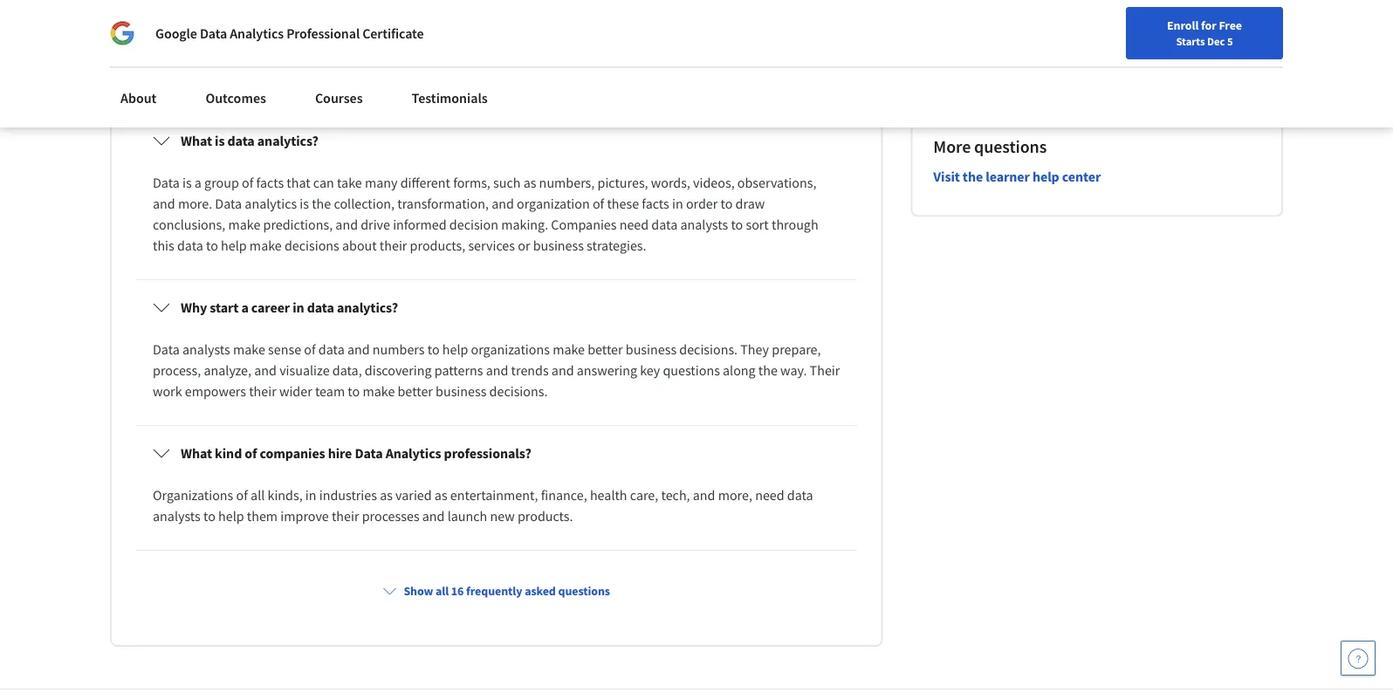 Task type: describe. For each thing, give the bounding box(es) containing it.
0 horizontal spatial as
[[380, 487, 393, 504]]

work
[[153, 383, 182, 400]]

what kind of companies hire data analytics professionals? button
[[139, 429, 854, 478]]

visit the learner help center link
[[933, 168, 1101, 186]]

analysts inside data analysts make sense of data and numbers to help organizations make better business decisions. they prepare, process, analyze, and visualize data, discovering patterns and trends and answering key questions along the way. their work empowers their wider team to make better business decisions.
[[182, 341, 230, 358]]

these
[[607, 195, 639, 212]]

make up answering
[[553, 341, 585, 358]]

why
[[181, 299, 207, 316]]

more questions
[[933, 136, 1047, 158]]

organizations
[[153, 487, 233, 504]]

5
[[1227, 34, 1233, 48]]

data right google
[[200, 24, 227, 42]]

and down organizations
[[486, 362, 508, 379]]

of left these
[[593, 195, 604, 212]]

start
[[210, 299, 239, 316]]

testimonials
[[412, 89, 488, 106]]

google
[[155, 24, 197, 42]]

help inside data is a group of facts that can take many different forms, such as numbers, pictures, words, videos, observations, and more. data analytics is the collection, transformation, and organization of these facts in order to draw conclusions, make predictions, and drive informed decision making. companies need data analysts to sort through this data to help make decisions about their products, services or business strategies.
[[221, 237, 247, 254]]

their inside organizations of all kinds, in industries as varied as entertainment, finance, health care, tech, and more, need data analysts to help them improve their processes and launch new products.
[[332, 508, 359, 525]]

all inside organizations of all kinds, in industries as varied as entertainment, finance, health care, tech, and more, need data analysts to help them improve their processes and launch new products.
[[251, 487, 265, 504]]

visualize
[[279, 362, 330, 379]]

of inside what kind of companies hire data analytics professionals? dropdown button
[[245, 445, 257, 462]]

empowers
[[185, 383, 246, 400]]

all inside dropdown button
[[436, 583, 449, 599]]

show
[[404, 583, 433, 599]]

is for what
[[215, 132, 225, 150]]

such
[[493, 174, 521, 192]]

enroll for free starts dec 5
[[1167, 17, 1242, 48]]

organizations
[[471, 341, 550, 358]]

predictions,
[[263, 216, 333, 233]]

team
[[315, 383, 345, 400]]

questions inside dropdown button
[[558, 583, 610, 599]]

make down predictions,
[[250, 237, 282, 254]]

frequently asked questions
[[110, 29, 396, 59]]

numbers,
[[539, 174, 595, 192]]

visit
[[933, 168, 960, 186]]

data down words,
[[651, 216, 678, 233]]

their inside data is a group of facts that can take many different forms, such as numbers, pictures, words, videos, observations, and more. data analytics is the collection, transformation, and organization of these facts in order to draw conclusions, make predictions, and drive informed decision making. companies need data analysts to sort through this data to help make decisions about their products, services or business strategies.
[[380, 237, 407, 254]]

more.
[[178, 195, 212, 212]]

and up data,
[[347, 341, 370, 358]]

kind
[[215, 445, 242, 462]]

analytics? inside dropdown button
[[337, 299, 398, 316]]

2 horizontal spatial is
[[300, 195, 309, 212]]

more,
[[718, 487, 752, 504]]

data inside organizations of all kinds, in industries as varied as entertainment, finance, health care, tech, and more, need data analysts to help them improve their processes and launch new products.
[[787, 487, 813, 504]]

0 horizontal spatial asked
[[228, 29, 289, 59]]

what is data analytics? button
[[139, 116, 854, 165]]

decisions
[[285, 237, 339, 254]]

tech,
[[661, 487, 690, 504]]

collapsed list
[[133, 110, 860, 693]]

data down the group
[[215, 195, 242, 212]]

companies
[[551, 216, 617, 233]]

what kind of companies hire data analytics professionals?
[[181, 445, 531, 462]]

analytics
[[245, 195, 297, 212]]

discovering
[[365, 362, 432, 379]]

that
[[287, 174, 310, 192]]

questions inside data analysts make sense of data and numbers to help organizations make better business decisions. they prepare, process, analyze, and visualize data, discovering patterns and trends and answering key questions along the way. their work empowers their wider team to make better business decisions.
[[663, 362, 720, 379]]

data inside what kind of companies hire data analytics professionals? dropdown button
[[355, 445, 383, 462]]

in inside data is a group of facts that can take many different forms, such as numbers, pictures, words, videos, observations, and more. data analytics is the collection, transformation, and organization of these facts in order to draw conclusions, make predictions, and drive informed decision making. companies need data analysts to sort through this data to help make decisions about their products, services or business strategies.
[[672, 195, 683, 212]]

order
[[686, 195, 718, 212]]

or
[[518, 237, 530, 254]]

improve
[[280, 508, 329, 525]]

words,
[[651, 174, 690, 192]]

way.
[[780, 362, 807, 379]]

organization
[[517, 195, 590, 212]]

0 vertical spatial better
[[588, 341, 623, 358]]

process,
[[153, 362, 201, 379]]

more
[[933, 136, 971, 158]]

make down analytics
[[228, 216, 260, 233]]

help center image
[[1348, 648, 1369, 669]]

what for what is data analytics?
[[181, 132, 212, 150]]

to up patterns
[[427, 341, 440, 358]]

google data analytics professional certificate
[[155, 24, 424, 42]]

1 vertical spatial decisions.
[[489, 383, 548, 400]]

outcomes link
[[195, 79, 277, 117]]

can
[[313, 174, 334, 192]]

in for as
[[305, 487, 316, 504]]

of inside data analysts make sense of data and numbers to help organizations make better business decisions. they prepare, process, analyze, and visualize data, discovering patterns and trends and answering key questions along the way. their work empowers their wider team to make better business decisions.
[[304, 341, 316, 358]]

along
[[723, 362, 756, 379]]

analytics inside dropdown button
[[386, 445, 441, 462]]

to down conclusions,
[[206, 237, 218, 254]]

to left the draw
[[721, 195, 733, 212]]

decision
[[449, 216, 498, 233]]

2 horizontal spatial the
[[963, 168, 983, 186]]

outcomes
[[205, 89, 266, 106]]

professional
[[286, 24, 360, 42]]

their inside data analysts make sense of data and numbers to help organizations make better business decisions. they prepare, process, analyze, and visualize data, discovering patterns and trends and answering key questions along the way. their work empowers their wider team to make better business decisions.
[[249, 383, 276, 400]]

career
[[251, 299, 290, 316]]

products,
[[410, 237, 465, 254]]

and right 'tech,'
[[693, 487, 715, 504]]

certificate
[[362, 24, 424, 42]]

data up the more.
[[153, 174, 180, 192]]

making.
[[501, 216, 548, 233]]

companies
[[260, 445, 325, 462]]

analysts inside organizations of all kinds, in industries as varied as entertainment, finance, health care, tech, and more, need data analysts to help them improve their processes and launch new products.
[[153, 508, 201, 525]]

dec
[[1207, 34, 1225, 48]]

take
[[337, 174, 362, 192]]

and right trends
[[552, 362, 574, 379]]

strategies.
[[587, 237, 646, 254]]

industries
[[319, 487, 377, 504]]

collection,
[[334, 195, 395, 212]]

about
[[120, 89, 157, 106]]

need inside data is a group of facts that can take many different forms, such as numbers, pictures, words, videos, observations, and more. data analytics is the collection, transformation, and organization of these facts in order to draw conclusions, make predictions, and drive informed decision making. companies need data analysts to sort through this data to help make decisions about their products, services or business strategies.
[[619, 216, 649, 233]]

patterns
[[435, 362, 483, 379]]

courses
[[315, 89, 363, 106]]

data analysts make sense of data and numbers to help organizations make better business decisions. they prepare, process, analyze, and visualize data, discovering patterns and trends and answering key questions along the way. their work empowers their wider team to make better business decisions.
[[153, 341, 843, 400]]



Task type: vqa. For each thing, say whether or not it's contained in the screenshot.
rightmost search
no



Task type: locate. For each thing, give the bounding box(es) containing it.
1 vertical spatial better
[[398, 383, 433, 400]]

0 vertical spatial facts
[[256, 174, 284, 192]]

0 vertical spatial analytics?
[[257, 132, 318, 150]]

1 what from the top
[[181, 132, 212, 150]]

0 horizontal spatial facts
[[256, 174, 284, 192]]

health
[[590, 487, 627, 504]]

make
[[228, 216, 260, 233], [250, 237, 282, 254], [233, 341, 265, 358], [553, 341, 585, 358], [363, 383, 395, 400]]

key
[[640, 362, 660, 379]]

0 vertical spatial need
[[619, 216, 649, 233]]

2 vertical spatial business
[[436, 383, 487, 400]]

0 vertical spatial asked
[[228, 29, 289, 59]]

need inside organizations of all kinds, in industries as varied as entertainment, finance, health care, tech, and more, need data analysts to help them improve their processes and launch new products.
[[755, 487, 784, 504]]

trends
[[511, 362, 549, 379]]

and left the more.
[[153, 195, 175, 212]]

this
[[153, 237, 174, 254]]

drive
[[361, 216, 390, 233]]

analytics? up numbers on the left of page
[[337, 299, 398, 316]]

0 horizontal spatial a
[[195, 174, 202, 192]]

data,
[[332, 362, 362, 379]]

is inside dropdown button
[[215, 132, 225, 150]]

in
[[672, 195, 683, 212], [293, 299, 304, 316], [305, 487, 316, 504]]

a right start
[[241, 299, 249, 316]]

1 vertical spatial analytics
[[386, 445, 441, 462]]

1 vertical spatial the
[[312, 195, 331, 212]]

better up answering
[[588, 341, 623, 358]]

decisions. up along
[[679, 341, 738, 358]]

business up key on the left bottom of the page
[[626, 341, 677, 358]]

in down words,
[[672, 195, 683, 212]]

the
[[963, 168, 983, 186], [312, 195, 331, 212], [758, 362, 778, 379]]

analysts down the organizations
[[153, 508, 201, 525]]

products.
[[518, 508, 573, 525]]

is
[[215, 132, 225, 150], [182, 174, 192, 192], [300, 195, 309, 212]]

answering
[[577, 362, 637, 379]]

kinds,
[[268, 487, 303, 504]]

sort
[[746, 216, 769, 233]]

data inside data analysts make sense of data and numbers to help organizations make better business decisions. they prepare, process, analyze, and visualize data, discovering patterns and trends and answering key questions along the way. their work empowers their wider team to make better business decisions.
[[318, 341, 345, 358]]

is down the that at the left top of page
[[300, 195, 309, 212]]

show all 16 frequently asked questions
[[404, 583, 610, 599]]

pictures,
[[597, 174, 648, 192]]

better
[[588, 341, 623, 358], [398, 383, 433, 400]]

free
[[1219, 17, 1242, 33]]

0 horizontal spatial decisions.
[[489, 383, 548, 400]]

0 vertical spatial in
[[672, 195, 683, 212]]

of up them
[[236, 487, 248, 504]]

is up the group
[[215, 132, 225, 150]]

center
[[1062, 168, 1101, 186]]

of right kind
[[245, 445, 257, 462]]

in up improve
[[305, 487, 316, 504]]

their
[[810, 362, 840, 379]]

analytics? inside dropdown button
[[257, 132, 318, 150]]

2 horizontal spatial as
[[523, 174, 536, 192]]

of right the group
[[242, 174, 253, 192]]

entertainment,
[[450, 487, 538, 504]]

None search field
[[249, 11, 668, 46]]

0 vertical spatial business
[[533, 237, 584, 254]]

analytics?
[[257, 132, 318, 150], [337, 299, 398, 316]]

0 vertical spatial analytics
[[230, 24, 284, 42]]

2 vertical spatial in
[[305, 487, 316, 504]]

0 horizontal spatial the
[[312, 195, 331, 212]]

1 horizontal spatial in
[[305, 487, 316, 504]]

need right more,
[[755, 487, 784, 504]]

data right more,
[[787, 487, 813, 504]]

analysts down "order"
[[680, 216, 728, 233]]

and
[[153, 195, 175, 212], [492, 195, 514, 212], [335, 216, 358, 233], [347, 341, 370, 358], [254, 362, 277, 379], [486, 362, 508, 379], [552, 362, 574, 379], [693, 487, 715, 504], [422, 508, 445, 525]]

why start a career in data analytics? button
[[139, 283, 854, 332]]

facts down words,
[[642, 195, 669, 212]]

2 vertical spatial analysts
[[153, 508, 201, 525]]

is up the more.
[[182, 174, 192, 192]]

frequently
[[110, 29, 223, 59]]

1 horizontal spatial analytics?
[[337, 299, 398, 316]]

2 vertical spatial is
[[300, 195, 309, 212]]

group
[[204, 174, 239, 192]]

analytics? up the that at the left top of page
[[257, 132, 318, 150]]

what inside what is data analytics? dropdown button
[[181, 132, 212, 150]]

decisions.
[[679, 341, 738, 358], [489, 383, 548, 400]]

0 horizontal spatial business
[[436, 383, 487, 400]]

2 horizontal spatial business
[[626, 341, 677, 358]]

through
[[772, 216, 818, 233]]

and down sense
[[254, 362, 277, 379]]

data inside data analysts make sense of data and numbers to help organizations make better business decisions. they prepare, process, analyze, and visualize data, discovering patterns and trends and answering key questions along the way. their work empowers their wider team to make better business decisions.
[[153, 341, 180, 358]]

questions down products. on the bottom of the page
[[558, 583, 610, 599]]

business down patterns
[[436, 383, 487, 400]]

to down the organizations
[[203, 508, 215, 525]]

data down outcomes link
[[227, 132, 255, 150]]

analytics
[[230, 24, 284, 42], [386, 445, 441, 462]]

1 horizontal spatial the
[[758, 362, 778, 379]]

1 horizontal spatial decisions.
[[679, 341, 738, 358]]

0 horizontal spatial need
[[619, 216, 649, 233]]

in for analytics?
[[293, 299, 304, 316]]

need
[[619, 216, 649, 233], [755, 487, 784, 504]]

transformation,
[[397, 195, 489, 212]]

a for group
[[195, 174, 202, 192]]

questions up courses link
[[294, 29, 396, 59]]

0 vertical spatial analysts
[[680, 216, 728, 233]]

starts
[[1176, 34, 1205, 48]]

decisions. down trends
[[489, 383, 548, 400]]

to down data,
[[348, 383, 360, 400]]

data down conclusions,
[[177, 237, 203, 254]]

1 horizontal spatial asked
[[525, 583, 556, 599]]

the down can
[[312, 195, 331, 212]]

the down they on the right of page
[[758, 362, 778, 379]]

data right the career
[[307, 299, 334, 316]]

is for data
[[182, 174, 192, 192]]

what
[[181, 132, 212, 150], [181, 445, 212, 462]]

1 horizontal spatial better
[[588, 341, 623, 358]]

all
[[251, 487, 265, 504], [436, 583, 449, 599]]

of up visualize
[[304, 341, 316, 358]]

0 horizontal spatial better
[[398, 383, 433, 400]]

and down varied
[[422, 508, 445, 525]]

0 vertical spatial all
[[251, 487, 265, 504]]

all left 16
[[436, 583, 449, 599]]

data is a group of facts that can take many different forms, such as numbers, pictures, words, videos, observations, and more. data analytics is the collection, transformation, and organization of these facts in order to draw conclusions, make predictions, and drive informed decision making. companies need data analysts to sort through this data to help make decisions about their products, services or business strategies.
[[153, 174, 821, 254]]

1 vertical spatial asked
[[525, 583, 556, 599]]

prepare,
[[772, 341, 821, 358]]

in inside organizations of all kinds, in industries as varied as entertainment, finance, health care, tech, and more, need data analysts to help them improve their processes and launch new products.
[[305, 487, 316, 504]]

1 vertical spatial all
[[436, 583, 449, 599]]

0 horizontal spatial analytics
[[230, 24, 284, 42]]

data up process,
[[153, 341, 180, 358]]

make up analyze,
[[233, 341, 265, 358]]

1 horizontal spatial all
[[436, 583, 449, 599]]

16
[[451, 583, 464, 599]]

0 horizontal spatial all
[[251, 487, 265, 504]]

they
[[740, 341, 769, 358]]

to inside organizations of all kinds, in industries as varied as entertainment, finance, health care, tech, and more, need data analysts to help them improve their processes and launch new products.
[[203, 508, 215, 525]]

0 horizontal spatial is
[[182, 174, 192, 192]]

1 vertical spatial is
[[182, 174, 192, 192]]

1 vertical spatial what
[[181, 445, 212, 462]]

need down these
[[619, 216, 649, 233]]

their
[[380, 237, 407, 254], [249, 383, 276, 400], [332, 508, 359, 525]]

1 horizontal spatial is
[[215, 132, 225, 150]]

questions right key on the left bottom of the page
[[663, 362, 720, 379]]

data inside dropdown button
[[307, 299, 334, 316]]

as up "processes"
[[380, 487, 393, 504]]

their left wider
[[249, 383, 276, 400]]

observations,
[[737, 174, 816, 192]]

0 horizontal spatial analytics?
[[257, 132, 318, 150]]

0 horizontal spatial their
[[249, 383, 276, 400]]

2 vertical spatial their
[[332, 508, 359, 525]]

what left kind
[[181, 445, 212, 462]]

1 vertical spatial business
[[626, 341, 677, 358]]

make down discovering
[[363, 383, 395, 400]]

analytics up varied
[[386, 445, 441, 462]]

questions
[[294, 29, 396, 59], [974, 136, 1047, 158], [663, 362, 720, 379], [558, 583, 610, 599]]

informed
[[393, 216, 447, 233]]

analysts inside data is a group of facts that can take many different forms, such as numbers, pictures, words, videos, observations, and more. data analytics is the collection, transformation, and organization of these facts in order to draw conclusions, make predictions, and drive informed decision making. companies need data analysts to sort through this data to help make decisions about their products, services or business strategies.
[[680, 216, 728, 233]]

1 horizontal spatial facts
[[642, 195, 669, 212]]

2 what from the top
[[181, 445, 212, 462]]

a
[[195, 174, 202, 192], [241, 299, 249, 316]]

1 vertical spatial in
[[293, 299, 304, 316]]

business down companies
[[533, 237, 584, 254]]

testimonials link
[[401, 79, 498, 117]]

1 vertical spatial a
[[241, 299, 249, 316]]

show notifications image
[[1157, 22, 1178, 43]]

show all 16 frequently asked questions button
[[376, 576, 617, 607]]

as right such
[[523, 174, 536, 192]]

0 vertical spatial the
[[963, 168, 983, 186]]

1 horizontal spatial a
[[241, 299, 249, 316]]

facts up analytics
[[256, 174, 284, 192]]

organizations of all kinds, in industries as varied as entertainment, finance, health care, tech, and more, need data analysts to help them improve their processes and launch new products.
[[153, 487, 816, 525]]

1 vertical spatial analysts
[[182, 341, 230, 358]]

their down industries
[[332, 508, 359, 525]]

as
[[523, 174, 536, 192], [380, 487, 393, 504], [435, 487, 447, 504]]

analyze,
[[204, 362, 251, 379]]

sense
[[268, 341, 301, 358]]

analytics left professional
[[230, 24, 284, 42]]

learner
[[986, 168, 1030, 186]]

wider
[[279, 383, 312, 400]]

help inside data analysts make sense of data and numbers to help organizations make better business decisions. they prepare, process, analyze, and visualize data, discovering patterns and trends and answering key questions along the way. their work empowers their wider team to make better business decisions.
[[442, 341, 468, 358]]

analysts up analyze,
[[182, 341, 230, 358]]

about link
[[110, 79, 167, 117]]

what is data analytics?
[[181, 132, 318, 150]]

1 horizontal spatial as
[[435, 487, 447, 504]]

a up the more.
[[195, 174, 202, 192]]

asked right frequently
[[525, 583, 556, 599]]

what for what kind of companies hire data analytics professionals?
[[181, 445, 212, 462]]

business
[[533, 237, 584, 254], [626, 341, 677, 358], [436, 383, 487, 400]]

data up data,
[[318, 341, 345, 358]]

1 vertical spatial facts
[[642, 195, 669, 212]]

0 horizontal spatial in
[[293, 299, 304, 316]]

for
[[1201, 17, 1217, 33]]

facts
[[256, 174, 284, 192], [642, 195, 669, 212]]

0 vertical spatial decisions.
[[679, 341, 738, 358]]

data right hire
[[355, 445, 383, 462]]

varied
[[396, 487, 432, 504]]

help left center
[[1033, 168, 1059, 186]]

the inside data analysts make sense of data and numbers to help organizations make better business decisions. they prepare, process, analyze, and visualize data, discovering patterns and trends and answering key questions along the way. their work empowers their wider team to make better business decisions.
[[758, 362, 778, 379]]

1 vertical spatial analytics?
[[337, 299, 398, 316]]

the inside data is a group of facts that can take many different forms, such as numbers, pictures, words, videos, observations, and more. data analytics is the collection, transformation, and organization of these facts in order to draw conclusions, make predictions, and drive informed decision making. companies need data analysts to sort through this data to help make decisions about their products, services or business strategies.
[[312, 195, 331, 212]]

their down drive
[[380, 237, 407, 254]]

a inside data is a group of facts that can take many different forms, such as numbers, pictures, words, videos, observations, and more. data analytics is the collection, transformation, and organization of these facts in order to draw conclusions, make predictions, and drive informed decision making. companies need data analysts to sort through this data to help make decisions about their products, services or business strategies.
[[195, 174, 202, 192]]

in right the career
[[293, 299, 304, 316]]

asked up outcomes link
[[228, 29, 289, 59]]

and down such
[[492, 195, 514, 212]]

google image
[[110, 21, 134, 45]]

business inside data is a group of facts that can take many different forms, such as numbers, pictures, words, videos, observations, and more. data analytics is the collection, transformation, and organization of these facts in order to draw conclusions, make predictions, and drive informed decision making. companies need data analysts to sort through this data to help make decisions about their products, services or business strategies.
[[533, 237, 584, 254]]

1 horizontal spatial analytics
[[386, 445, 441, 462]]

professionals?
[[444, 445, 531, 462]]

better down discovering
[[398, 383, 433, 400]]

what up the group
[[181, 132, 212, 150]]

different
[[400, 174, 450, 192]]

draw
[[735, 195, 765, 212]]

to left sort
[[731, 216, 743, 233]]

1 horizontal spatial need
[[755, 487, 784, 504]]

0 vertical spatial is
[[215, 132, 225, 150]]

care,
[[630, 487, 658, 504]]

a inside dropdown button
[[241, 299, 249, 316]]

new
[[490, 508, 515, 525]]

0 vertical spatial their
[[380, 237, 407, 254]]

2 horizontal spatial their
[[380, 237, 407, 254]]

about
[[342, 237, 377, 254]]

1 vertical spatial their
[[249, 383, 276, 400]]

what inside what kind of companies hire data analytics professionals? dropdown button
[[181, 445, 212, 462]]

finance,
[[541, 487, 587, 504]]

as right varied
[[435, 487, 447, 504]]

launch
[[448, 508, 487, 525]]

0 vertical spatial what
[[181, 132, 212, 150]]

of inside organizations of all kinds, in industries as varied as entertainment, finance, health care, tech, and more, need data analysts to help them improve their processes and launch new products.
[[236, 487, 248, 504]]

the right visit
[[963, 168, 983, 186]]

asked inside dropdown button
[[525, 583, 556, 599]]

questions up learner
[[974, 136, 1047, 158]]

them
[[247, 508, 278, 525]]

2 vertical spatial the
[[758, 362, 778, 379]]

1 horizontal spatial their
[[332, 508, 359, 525]]

courses link
[[305, 79, 373, 117]]

videos,
[[693, 174, 735, 192]]

help inside organizations of all kinds, in industries as varied as entertainment, finance, health care, tech, and more, need data analysts to help them improve their processes and launch new products.
[[218, 508, 244, 525]]

help up patterns
[[442, 341, 468, 358]]

help left them
[[218, 508, 244, 525]]

a for career
[[241, 299, 249, 316]]

1 horizontal spatial business
[[533, 237, 584, 254]]

frequently
[[466, 583, 522, 599]]

all up them
[[251, 487, 265, 504]]

0 vertical spatial a
[[195, 174, 202, 192]]

help down conclusions,
[[221, 237, 247, 254]]

and up about
[[335, 216, 358, 233]]

in inside dropdown button
[[293, 299, 304, 316]]

1 vertical spatial need
[[755, 487, 784, 504]]

coursera image
[[21, 14, 132, 42]]

enroll
[[1167, 17, 1199, 33]]

as inside data is a group of facts that can take many different forms, such as numbers, pictures, words, videos, observations, and more. data analytics is the collection, transformation, and organization of these facts in order to draw conclusions, make predictions, and drive informed decision making. companies need data analysts to sort through this data to help make decisions about their products, services or business strategies.
[[523, 174, 536, 192]]

2 horizontal spatial in
[[672, 195, 683, 212]]

data inside dropdown button
[[227, 132, 255, 150]]

forms,
[[453, 174, 490, 192]]



